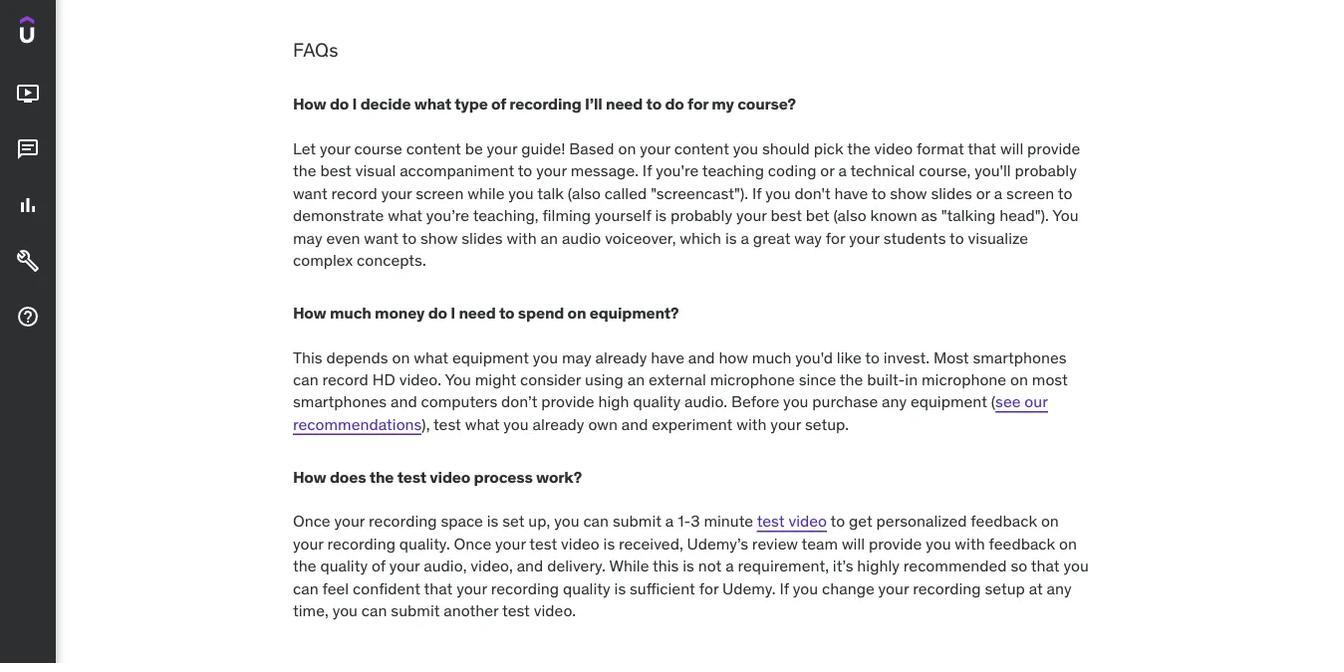 Task type: locate. For each thing, give the bounding box(es) containing it.
screen up the head"). at the top
[[1007, 183, 1054, 203]]

quality
[[633, 392, 681, 412], [320, 556, 368, 576], [563, 578, 611, 599]]

recording down 'recommended'
[[913, 578, 981, 599]]

0 vertical spatial may
[[293, 228, 322, 248]]

video. right hd
[[399, 369, 442, 390]]

0 horizontal spatial submit
[[391, 601, 440, 621]]

0 horizontal spatial content
[[406, 138, 461, 159]]

the up time,
[[293, 556, 316, 576]]

0 horizontal spatial video.
[[399, 369, 442, 390]]

3 medium image from the top
[[16, 249, 40, 273]]

1 horizontal spatial need
[[606, 94, 643, 114]]

have down 'technical'
[[835, 183, 868, 203]]

with inside to get personalized feedback on your recording quality. once your test video is received, udemy's review team will provide you with feedback on the quality of your audio, video, and delivery. while this is not a requirement, it's highly recommended so that you can feel confident that your recording quality is sufficient for udemy. if you change your recording setup at any time, you can submit another test video.
[[955, 534, 985, 554]]

how
[[293, 94, 326, 114], [293, 303, 326, 323], [293, 467, 326, 487]]

0 vertical spatial have
[[835, 183, 868, 203]]

1 vertical spatial have
[[651, 347, 685, 368]]

0 horizontal spatial equipment
[[452, 347, 529, 368]]

that up you'll
[[968, 138, 997, 159]]

1 horizontal spatial content
[[674, 138, 729, 159]]

on
[[618, 138, 636, 159], [568, 303, 586, 323], [392, 347, 410, 368], [1010, 369, 1028, 390], [1041, 511, 1059, 532], [1059, 534, 1077, 554]]

1 medium image from the top
[[16, 82, 40, 106]]

and inside to get personalized feedback on your recording quality. once your test video is received, udemy's review team will provide you with feedback on the quality of your audio, video, and delivery. while this is not a requirement, it's highly recommended so that you can feel confident that your recording quality is sufficient for udemy. if you change your recording setup at any time, you can submit another test video.
[[517, 556, 543, 576]]

recommended
[[904, 556, 1007, 576]]

if down "teaching" at the right top of page
[[752, 183, 762, 203]]

may
[[293, 228, 322, 248], [562, 347, 591, 368]]

submit
[[613, 511, 662, 532], [391, 601, 440, 621]]

2 screen from the left
[[1007, 183, 1054, 203]]

provide inside let your course content be your guide! based on your content you should pick the video format that will provide the best visual accompaniment to your message. if you're teaching coding or a technical course, you'll probably want record your screen while you talk (also called "screencast"). if you don't have to show slides or a screen to demonstrate what you're teaching, filming yourself is probably your best bet (also known as "talking head"). you may even want to show slides with an audio voiceover, which is a great way for your students to visualize complex concepts.
[[1027, 138, 1081, 159]]

(also
[[568, 183, 601, 203], [833, 205, 867, 226]]

udemy.
[[723, 578, 776, 599]]

experiment
[[652, 414, 733, 435]]

course,
[[919, 161, 971, 181]]

1 vertical spatial feedback
[[989, 534, 1055, 554]]

smartphones up recommendations
[[293, 392, 387, 412]]

3 how from the top
[[293, 467, 326, 487]]

1 content from the left
[[406, 138, 461, 159]]

need left the spend in the left top of the page
[[459, 303, 496, 323]]

1 vertical spatial if
[[752, 183, 762, 203]]

1 vertical spatial already
[[533, 414, 584, 435]]

0 vertical spatial smartphones
[[973, 347, 1067, 368]]

what inside this depends on what equipment you may already have and how much you'd like to invest. most smartphones can record hd video. you might consider using an external microphone since the built-in microphone on most smartphones and computers don't provide high quality audio. before you purchase any equipment (
[[414, 347, 448, 368]]

like
[[837, 347, 862, 368]]

provide down consider
[[541, 392, 594, 412]]

a
[[838, 161, 847, 181], [994, 183, 1003, 203], [741, 228, 749, 248], [665, 511, 674, 532], [726, 556, 734, 576]]

how up let in the top left of the page
[[293, 94, 326, 114]]

0 vertical spatial already
[[595, 347, 647, 368]]

video inside let your course content be your guide! based on your content you should pick the video format that will provide the best visual accompaniment to your message. if you're teaching coding or a technical course, you'll probably want record your screen while you talk (also called "screencast"). if you don't have to show slides or a screen to demonstrate what you're teaching, filming yourself is probably your best bet (also known as "talking head"). you may even want to show slides with an audio voiceover, which is a great way for your students to visualize complex concepts.
[[874, 138, 913, 159]]

that down audio,
[[424, 578, 453, 599]]

might
[[475, 369, 516, 390]]

1 vertical spatial that
[[1031, 556, 1060, 576]]

submit inside to get personalized feedback on your recording quality. once your test video is received, udemy's review team will provide you with feedback on the quality of your audio, video, and delivery. while this is not a requirement, it's highly recommended so that you can feel confident that your recording quality is sufficient for udemy. if you change your recording setup at any time, you can submit another test video.
[[391, 601, 440, 621]]

record up demonstrate
[[331, 183, 378, 203]]

video.
[[399, 369, 442, 390], [534, 601, 576, 621]]

equipment up might
[[452, 347, 529, 368]]

or down you'll
[[976, 183, 990, 203]]

2 horizontal spatial with
[[955, 534, 985, 554]]

may inside this depends on what equipment you may already have and how much you'd like to invest. most smartphones can record hd video. you might consider using an external microphone since the built-in microphone on most smartphones and computers don't provide high quality audio. before you purchase any equipment (
[[562, 347, 591, 368]]

what up computers
[[414, 347, 448, 368]]

once inside to get personalized feedback on your recording quality. once your test video is received, udemy's review team will provide you with feedback on the quality of your audio, video, and delivery. while this is not a requirement, it's highly recommended so that you can feel confident that your recording quality is sufficient for udemy. if you change your recording setup at any time, you can submit another test video.
[[454, 534, 491, 554]]

will inside let your course content be your guide! based on your content you should pick the video format that will provide the best visual accompaniment to your message. if you're teaching coding or a technical course, you'll probably want record your screen while you talk (also called "screencast"). if you don't have to show slides or a screen to demonstrate what you're teaching, filming yourself is probably your best bet (also known as "talking head"). you may even want to show slides with an audio voiceover, which is a great way for your students to visualize complex concepts.
[[1000, 138, 1024, 159]]

0 vertical spatial you
[[1052, 205, 1079, 226]]

1 vertical spatial how
[[293, 303, 326, 323]]

already up using
[[595, 347, 647, 368]]

accompaniment
[[400, 161, 514, 181]]

quality up feel
[[320, 556, 368, 576]]

once down space
[[454, 534, 491, 554]]

you up "teaching" at the right top of page
[[733, 138, 758, 159]]

have
[[835, 183, 868, 203], [651, 347, 685, 368]]

1 vertical spatial much
[[752, 347, 792, 368]]

2 horizontal spatial provide
[[1027, 138, 1081, 159]]

is up voiceover,
[[655, 205, 667, 226]]

0 vertical spatial equipment
[[452, 347, 529, 368]]

any right at
[[1047, 578, 1072, 599]]

for down not
[[699, 578, 719, 599]]

show up the known
[[890, 183, 927, 203]]

have inside let your course content be your guide! based on your content you should pick the video format that will provide the best visual accompaniment to your message. if you're teaching coding or a technical course, you'll probably want record your screen while you talk (also called "screencast"). if you don't have to show slides or a screen to demonstrate what you're teaching, filming yourself is probably your best bet (also known as "talking head"). you may even want to show slides with an audio voiceover, which is a great way for your students to visualize complex concepts.
[[835, 183, 868, 203]]

faqs
[[293, 37, 338, 61]]

may up complex at the top
[[293, 228, 322, 248]]

to inside to get personalized feedback on your recording quality. once your test video is received, udemy's review team will provide you with feedback on the quality of your audio, video, and delivery. while this is not a requirement, it's highly recommended so that you can feel confident that your recording quality is sufficient for udemy. if you change your recording setup at any time, you can submit another test video.
[[831, 511, 845, 532]]

smartphones up the most
[[973, 347, 1067, 368]]

1 vertical spatial with
[[737, 414, 767, 435]]

own
[[588, 414, 618, 435]]

2 horizontal spatial quality
[[633, 392, 681, 412]]

1 vertical spatial probably
[[671, 205, 733, 226]]

much up depends
[[330, 303, 371, 323]]

microphone
[[710, 369, 795, 390], [922, 369, 1007, 390]]

1 how from the top
[[293, 94, 326, 114]]

once your recording space is set up, you can submit a 1-3 minute test video
[[293, 511, 827, 532]]

0 horizontal spatial once
[[293, 511, 330, 532]]

0 vertical spatial record
[[331, 183, 378, 203]]

much
[[330, 303, 371, 323], [752, 347, 792, 368]]

guide!
[[521, 138, 565, 159]]

0 horizontal spatial that
[[424, 578, 453, 599]]

how left the does
[[293, 467, 326, 487]]

video. inside to get personalized feedback on your recording quality. once your test video is received, udemy's review team will provide you with feedback on the quality of your audio, video, and delivery. while this is not a requirement, it's highly recommended so that you can feel confident that your recording quality is sufficient for udemy. if you change your recording setup at any time, you can submit another test video.
[[534, 601, 576, 621]]

0 horizontal spatial with
[[507, 228, 537, 248]]

1 horizontal spatial video.
[[534, 601, 576, 621]]

much inside this depends on what equipment you may already have and how much you'd like to invest. most smartphones can record hd video. you might consider using an external microphone since the built-in microphone on most smartphones and computers don't provide high quality audio. before you purchase any equipment (
[[752, 347, 792, 368]]

once down the does
[[293, 511, 330, 532]]

2 vertical spatial for
[[699, 578, 719, 599]]

invest.
[[884, 347, 930, 368]]

once
[[293, 511, 330, 532], [454, 534, 491, 554]]

how much money do i need to spend on equipment?
[[293, 303, 679, 323]]

much right how
[[752, 347, 792, 368]]

minute
[[704, 511, 753, 532]]

which
[[680, 228, 722, 248]]

1 horizontal spatial any
[[1047, 578, 1072, 599]]

2 vertical spatial with
[[955, 534, 985, 554]]

1 horizontal spatial an
[[628, 369, 645, 390]]

1 horizontal spatial once
[[454, 534, 491, 554]]

0 horizontal spatial already
[[533, 414, 584, 435]]

how
[[719, 347, 748, 368]]

personalized
[[876, 511, 967, 532]]

of inside to get personalized feedback on your recording quality. once your test video is received, udemy's review team will provide you with feedback on the quality of your audio, video, and delivery. while this is not a requirement, it's highly recommended so that you can feel confident that your recording quality is sufficient for udemy. if you change your recording setup at any time, you can submit another test video.
[[372, 556, 385, 576]]

have up external
[[651, 347, 685, 368]]

if left you're
[[643, 161, 652, 181]]

any
[[882, 392, 907, 412], [1047, 578, 1072, 599]]

1 horizontal spatial quality
[[563, 578, 611, 599]]

1 horizontal spatial microphone
[[922, 369, 1007, 390]]

1 horizontal spatial i
[[451, 303, 455, 323]]

my
[[712, 94, 734, 114]]

to
[[646, 94, 662, 114], [518, 161, 532, 181], [872, 183, 886, 203], [1058, 183, 1073, 203], [402, 228, 417, 248], [950, 228, 964, 248], [499, 303, 515, 323], [865, 347, 880, 368], [831, 511, 845, 532]]

content up you're
[[674, 138, 729, 159]]

0 vertical spatial video.
[[399, 369, 442, 390]]

students
[[884, 228, 946, 248]]

(also up filming
[[568, 183, 601, 203]]

visualize
[[968, 228, 1028, 248]]

1 horizontal spatial best
[[771, 205, 802, 226]]

feel
[[322, 578, 349, 599]]

quality inside this depends on what equipment you may already have and how much you'd like to invest. most smartphones can record hd video. you might consider using an external microphone since the built-in microphone on most smartphones and computers don't provide high quality audio. before you purchase any equipment (
[[633, 392, 681, 412]]

0 horizontal spatial if
[[643, 161, 652, 181]]

if down requirement, on the right of page
[[780, 578, 789, 599]]

0 vertical spatial i
[[352, 94, 357, 114]]

medium image
[[16, 82, 40, 106], [16, 138, 40, 162], [16, 249, 40, 273], [16, 305, 40, 329]]

you up computers
[[445, 369, 471, 390]]

recording up quality.
[[369, 511, 437, 532]]

quality down delivery.
[[563, 578, 611, 599]]

an
[[541, 228, 558, 248], [628, 369, 645, 390]]

record
[[331, 183, 378, 203], [322, 369, 369, 390]]

1 vertical spatial smartphones
[[293, 392, 387, 412]]

may up consider
[[562, 347, 591, 368]]

if
[[643, 161, 652, 181], [752, 183, 762, 203], [780, 578, 789, 599]]

equipment down in
[[911, 392, 988, 412]]

what left you're
[[388, 205, 422, 226]]

spend
[[518, 303, 564, 323]]

the right the does
[[369, 467, 394, 487]]

0 horizontal spatial best
[[320, 161, 352, 181]]

2 content from the left
[[674, 138, 729, 159]]

test
[[433, 414, 461, 435], [397, 467, 427, 487], [757, 511, 785, 532], [529, 534, 557, 554], [502, 601, 530, 621]]

even
[[326, 228, 360, 248]]

1 vertical spatial slides
[[462, 228, 503, 248]]

0 vertical spatial provide
[[1027, 138, 1081, 159]]

an up high in the bottom left of the page
[[628, 369, 645, 390]]

0 horizontal spatial (also
[[568, 183, 601, 203]]

of right type
[[491, 94, 506, 114]]

is
[[655, 205, 667, 226], [725, 228, 737, 248], [487, 511, 499, 532], [603, 534, 615, 554], [683, 556, 694, 576], [614, 578, 626, 599]]

submit up received,
[[613, 511, 662, 532]]

great
[[753, 228, 791, 248]]

3
[[691, 511, 700, 532]]

want up demonstrate
[[293, 183, 328, 203]]

let
[[293, 138, 316, 159]]

submit down confident
[[391, 601, 440, 621]]

1 horizontal spatial much
[[752, 347, 792, 368]]

format
[[917, 138, 964, 159]]

can
[[293, 369, 319, 390], [583, 511, 609, 532], [293, 578, 319, 599], [362, 601, 387, 621]]

how does the test video process work?
[[293, 467, 582, 487]]

video,
[[471, 556, 513, 576]]

0 horizontal spatial of
[[372, 556, 385, 576]]

probably up which
[[671, 205, 733, 226]]

best up great
[[771, 205, 802, 226]]

0 horizontal spatial you
[[445, 369, 471, 390]]

or down pick
[[820, 161, 835, 181]]

show
[[890, 183, 927, 203], [421, 228, 458, 248]]

and right video,
[[517, 556, 543, 576]]

head").
[[1000, 205, 1049, 226]]

setup
[[985, 578, 1025, 599]]

your right be at the top of the page
[[487, 138, 517, 159]]

will down get
[[842, 534, 865, 554]]

1 vertical spatial an
[[628, 369, 645, 390]]

a inside to get personalized feedback on your recording quality. once your test video is received, udemy's review team will provide you with feedback on the quality of your audio, video, and delivery. while this is not a requirement, it's highly recommended so that you can feel confident that your recording quality is sufficient for udemy. if you change your recording setup at any time, you can submit another test video.
[[726, 556, 734, 576]]

1 vertical spatial may
[[562, 347, 591, 368]]

can up time,
[[293, 578, 319, 599]]

1 vertical spatial once
[[454, 534, 491, 554]]

how for how do i decide what type of recording i'll need to do for my course?
[[293, 94, 326, 114]]

1 horizontal spatial want
[[364, 228, 399, 248]]

microphone up before
[[710, 369, 795, 390]]

have inside this depends on what equipment you may already have and how much you'd like to invest. most smartphones can record hd video. you might consider using an external microphone since the built-in microphone on most smartphones and computers don't provide high quality audio. before you purchase any equipment (
[[651, 347, 685, 368]]

0 horizontal spatial screen
[[416, 183, 464, 203]]

how for how much money do i need to spend on equipment?
[[293, 303, 326, 323]]

process
[[474, 467, 533, 487]]

the
[[847, 138, 871, 159], [293, 161, 316, 181], [840, 369, 863, 390], [369, 467, 394, 487], [293, 556, 316, 576]]

2 vertical spatial how
[[293, 467, 326, 487]]

do right money
[[428, 303, 447, 323]]

0 vertical spatial (also
[[568, 183, 601, 203]]

1 horizontal spatial will
[[1000, 138, 1024, 159]]

do left decide on the left
[[330, 94, 349, 114]]

i left decide on the left
[[352, 94, 357, 114]]

content up accompaniment
[[406, 138, 461, 159]]

1 horizontal spatial have
[[835, 183, 868, 203]]

can up delivery.
[[583, 511, 609, 532]]

0 horizontal spatial may
[[293, 228, 322, 248]]

and down high in the bottom left of the page
[[622, 414, 648, 435]]

0 horizontal spatial an
[[541, 228, 558, 248]]

do
[[330, 94, 349, 114], [665, 94, 684, 114], [428, 303, 447, 323]]

provide
[[1027, 138, 1081, 159], [541, 392, 594, 412], [869, 534, 922, 554]]

at
[[1029, 578, 1043, 599]]

provide inside to get personalized feedback on your recording quality. once your test video is received, udemy's review team will provide you with feedback on the quality of your audio, video, and delivery. while this is not a requirement, it's highly recommended so that you can feel confident that your recording quality is sufficient for udemy. if you change your recording setup at any time, you can submit another test video.
[[869, 534, 922, 554]]

and left how
[[688, 347, 715, 368]]

video up 'technical'
[[874, 138, 913, 159]]

0 horizontal spatial want
[[293, 183, 328, 203]]

1 vertical spatial for
[[826, 228, 845, 248]]

0 vertical spatial that
[[968, 138, 997, 159]]

0 vertical spatial any
[[882, 392, 907, 412]]

an inside this depends on what equipment you may already have and how much you'd like to invest. most smartphones can record hd video. you might consider using an external microphone since the built-in microphone on most smartphones and computers don't provide high quality audio. before you purchase any equipment (
[[628, 369, 645, 390]]

how up this
[[293, 303, 326, 323]]

0 vertical spatial slides
[[931, 183, 972, 203]]

for right 'way' on the top of page
[[826, 228, 845, 248]]

slides down teaching,
[[462, 228, 503, 248]]

any inside to get personalized feedback on your recording quality. once your test video is received, udemy's review team will provide you with feedback on the quality of your audio, video, and delivery. while this is not a requirement, it's highly recommended so that you can feel confident that your recording quality is sufficient for udemy. if you change your recording setup at any time, you can submit another test video.
[[1047, 578, 1072, 599]]

1 horizontal spatial provide
[[869, 534, 922, 554]]

1 vertical spatial video.
[[534, 601, 576, 621]]

1 vertical spatial provide
[[541, 392, 594, 412]]

with up 'recommended'
[[955, 534, 985, 554]]

does
[[330, 467, 366, 487]]

1 vertical spatial record
[[322, 369, 369, 390]]

0 horizontal spatial need
[[459, 303, 496, 323]]

already
[[595, 347, 647, 368], [533, 414, 584, 435]]

content
[[406, 138, 461, 159], [674, 138, 729, 159]]

0 vertical spatial much
[[330, 303, 371, 323]]

technical
[[850, 161, 915, 181]]

you right the head"). at the top
[[1052, 205, 1079, 226]]

video up delivery.
[[561, 534, 600, 554]]

1 horizontal spatial probably
[[1015, 161, 1077, 181]]

requirement,
[[738, 556, 829, 576]]

1 screen from the left
[[416, 183, 464, 203]]

can down this
[[293, 369, 319, 390]]

probably
[[1015, 161, 1077, 181], [671, 205, 733, 226]]

recommendations
[[293, 414, 422, 435]]

microphone down "most"
[[922, 369, 1007, 390]]

2 how from the top
[[293, 303, 326, 323]]

that inside let your course content be your guide! based on your content you should pick the video format that will provide the best visual accompaniment to your message. if you're teaching coding or a technical course, you'll probably want record your screen while you talk (also called "screencast"). if you don't have to show slides or a screen to demonstrate what you're teaching, filming yourself is probably your best bet (also known as "talking head"). you may even want to show slides with an audio voiceover, which is a great way for your students to visualize complex concepts.
[[968, 138, 997, 159]]

feedback
[[971, 511, 1037, 532], [989, 534, 1055, 554]]

0 vertical spatial or
[[820, 161, 835, 181]]

(also right bet
[[833, 205, 867, 226]]

0 vertical spatial an
[[541, 228, 558, 248]]

show down you're
[[421, 228, 458, 248]]

you inside let your course content be your guide! based on your content you should pick the video format that will provide the best visual accompaniment to your message. if you're teaching coding or a technical course, you'll probably want record your screen while you talk (also called "screencast"). if you don't have to show slides or a screen to demonstrate what you're teaching, filming yourself is probably your best bet (also known as "talking head"). you may even want to show slides with an audio voiceover, which is a great way for your students to visualize complex concepts.
[[1052, 205, 1079, 226]]

1 vertical spatial you
[[445, 369, 471, 390]]

want
[[293, 183, 328, 203], [364, 228, 399, 248]]

1 horizontal spatial already
[[595, 347, 647, 368]]

type
[[455, 94, 488, 114]]

1 horizontal spatial may
[[562, 347, 591, 368]]

how do i decide what type of recording i'll need to do for my course?
[[293, 94, 796, 114]]

1 horizontal spatial screen
[[1007, 183, 1054, 203]]

record down depends
[[322, 369, 369, 390]]

1 horizontal spatial show
[[890, 183, 927, 203]]

the right pick
[[847, 138, 871, 159]]

0 horizontal spatial will
[[842, 534, 865, 554]]

1 vertical spatial equipment
[[911, 392, 988, 412]]

screen up you're
[[416, 183, 464, 203]]

confident
[[353, 578, 420, 599]]

1 vertical spatial show
[[421, 228, 458, 248]]

),
[[422, 414, 430, 435]]

not
[[698, 556, 722, 576]]

this
[[293, 347, 322, 368]]

that up at
[[1031, 556, 1060, 576]]

1 horizontal spatial of
[[491, 94, 506, 114]]

known
[[870, 205, 917, 226]]



Task type: vqa. For each thing, say whether or not it's contained in the screenshot.
the to in This depends on what equipment you may already have and how much you'd like to invest. Most smartphones can record HD video. You might consider using an external microphone since the built-in microphone on most smartphones and computers don't provide high quality audio. Before you purchase any equipment (
yes



Task type: describe. For each thing, give the bounding box(es) containing it.
1-
[[678, 511, 691, 532]]

called
[[605, 183, 647, 203]]

concepts.
[[357, 250, 426, 270]]

test video link
[[757, 511, 827, 532]]

our
[[1025, 392, 1048, 412]]

so
[[1011, 556, 1028, 576]]

1 vertical spatial i
[[451, 303, 455, 323]]

1 horizontal spatial do
[[428, 303, 447, 323]]

most
[[934, 347, 969, 368]]

you'll
[[975, 161, 1011, 181]]

hd
[[372, 369, 395, 390]]

this depends on what equipment you may already have and how much you'd like to invest. most smartphones can record hd video. you might consider using an external microphone since the built-in microphone on most smartphones and computers don't provide high quality audio. before you purchase any equipment (
[[293, 347, 1068, 412]]

udemy image
[[20, 16, 111, 50]]

1 vertical spatial (also
[[833, 205, 867, 226]]

way
[[794, 228, 822, 248]]

0 vertical spatial once
[[293, 511, 330, 532]]

(
[[991, 392, 996, 412]]

a left great
[[741, 228, 749, 248]]

0 horizontal spatial probably
[[671, 205, 733, 226]]

it's
[[833, 556, 853, 576]]

you down feel
[[332, 601, 358, 621]]

1 vertical spatial quality
[[320, 556, 368, 576]]

you down don't
[[504, 414, 529, 435]]

what inside let your course content be your guide! based on your content you should pick the video format that will provide the best visual accompaniment to your message. if you're teaching coding or a technical course, you'll probably want record your screen while you talk (also called "screencast"). if you don't have to show slides or a screen to demonstrate what you're teaching, filming yourself is probably your best bet (also known as "talking head"). you may even want to show slides with an audio voiceover, which is a great way for your students to visualize complex concepts.
[[388, 205, 422, 226]]

test down up,
[[529, 534, 557, 554]]

0 vertical spatial show
[[890, 183, 927, 203]]

to inside this depends on what equipment you may already have and how much you'd like to invest. most smartphones can record hd video. you might consider using an external microphone since the built-in microphone on most smartphones and computers don't provide high quality audio. before you purchase any equipment (
[[865, 347, 880, 368]]

your up feel
[[293, 534, 324, 554]]

while
[[609, 556, 649, 576]]

to get personalized feedback on your recording quality. once your test video is received, udemy's review team will provide you with feedback on the quality of your audio, video, and delivery. while this is not a requirement, it's highly recommended so that you can feel confident that your recording quality is sufficient for udemy. if you change your recording setup at any time, you can submit another test video.
[[293, 511, 1089, 621]]

as
[[921, 205, 937, 226]]

time,
[[293, 601, 329, 621]]

you down 'personalized'
[[926, 534, 951, 554]]

is left not
[[683, 556, 694, 576]]

1 vertical spatial best
[[771, 205, 802, 226]]

0 vertical spatial of
[[491, 94, 506, 114]]

0 vertical spatial best
[[320, 161, 352, 181]]

your down highly
[[878, 578, 909, 599]]

video up space
[[430, 467, 470, 487]]

depends
[[326, 347, 388, 368]]

your up confident
[[389, 556, 420, 576]]

you down since
[[783, 392, 809, 412]]

message.
[[571, 161, 639, 181]]

will inside to get personalized feedback on your recording quality. once your test video is received, udemy's review team will provide you with feedback on the quality of your audio, video, and delivery. while this is not a requirement, it's highly recommended so that you can feel confident that your recording quality is sufficient for udemy. if you change your recording setup at any time, you can submit another test video.
[[842, 534, 865, 554]]

1 vertical spatial or
[[976, 183, 990, 203]]

0 vertical spatial feedback
[[971, 511, 1037, 532]]

your down the 'set'
[[495, 534, 526, 554]]

review
[[752, 534, 798, 554]]

already inside this depends on what equipment you may already have and how much you'd like to invest. most smartphones can record hd video. you might consider using an external microphone since the built-in microphone on most smartphones and computers don't provide high quality audio. before you purchase any equipment (
[[595, 347, 647, 368]]

highly
[[857, 556, 900, 576]]

pick
[[814, 138, 844, 159]]

test right another
[[502, 601, 530, 621]]

quality.
[[399, 534, 450, 554]]

you up consider
[[533, 347, 558, 368]]

yourself
[[595, 205, 651, 226]]

), test what you already own and experiment with your setup.
[[422, 414, 849, 435]]

video. inside this depends on what equipment you may already have and how much you'd like to invest. most smartphones can record hd video. you might consider using an external microphone since the built-in microphone on most smartphones and computers don't provide high quality audio. before you purchase any equipment (
[[399, 369, 442, 390]]

course?
[[738, 94, 796, 114]]

your down the known
[[849, 228, 880, 248]]

provide inside this depends on what equipment you may already have and how much you'd like to invest. most smartphones can record hd video. you might consider using an external microphone since the built-in microphone on most smartphones and computers don't provide high quality audio. before you purchase any equipment (
[[541, 392, 594, 412]]

consider
[[520, 369, 581, 390]]

set
[[502, 511, 525, 532]]

you up teaching,
[[508, 183, 534, 203]]

course
[[354, 138, 402, 159]]

money
[[375, 303, 425, 323]]

decide
[[360, 94, 411, 114]]

see our recommendations link
[[293, 392, 1048, 435]]

"screencast").
[[651, 183, 749, 203]]

another
[[444, 601, 499, 621]]

how for how does the test video process work?
[[293, 467, 326, 487]]

1 microphone from the left
[[710, 369, 795, 390]]

any inside this depends on what equipment you may already have and how much you'd like to invest. most smartphones can record hd video. you might consider using an external microphone since the built-in microphone on most smartphones and computers don't provide high quality audio. before you purchase any equipment (
[[882, 392, 907, 412]]

1 horizontal spatial slides
[[931, 183, 972, 203]]

2 microphone from the left
[[922, 369, 1007, 390]]

video up "team"
[[789, 511, 827, 532]]

medium image
[[16, 193, 40, 217]]

setup.
[[805, 414, 849, 435]]

equipment?
[[590, 303, 679, 323]]

up,
[[528, 511, 550, 532]]

teaching,
[[473, 205, 539, 226]]

is left the 'set'
[[487, 511, 499, 532]]

test down the ),
[[397, 467, 427, 487]]

udemy's
[[687, 534, 748, 554]]

2 horizontal spatial that
[[1031, 556, 1060, 576]]

the inside this depends on what equipment you may already have and how much you'd like to invest. most smartphones can record hd video. you might consider using an external microphone since the built-in microphone on most smartphones and computers don't provide high quality audio. before you purchase any equipment (
[[840, 369, 863, 390]]

video inside to get personalized feedback on your recording quality. once your test video is received, udemy's review team will provide you with feedback on the quality of your audio, video, and delivery. while this is not a requirement, it's highly recommended so that you can feel confident that your recording quality is sufficient for udemy. if you change your recording setup at any time, you can submit another test video.
[[561, 534, 600, 554]]

2 horizontal spatial do
[[665, 94, 684, 114]]

a left '1-'
[[665, 511, 674, 532]]

before
[[731, 392, 779, 412]]

is down while
[[614, 578, 626, 599]]

if inside to get personalized feedback on your recording quality. once your test video is received, udemy's review team will provide you with feedback on the quality of your audio, video, and delivery. while this is not a requirement, it's highly recommended so that you can feel confident that your recording quality is sufficient for udemy. if you change your recording setup at any time, you can submit another test video.
[[780, 578, 789, 599]]

is right which
[[725, 228, 737, 248]]

the down let in the top left of the page
[[293, 161, 316, 181]]

recording up confident
[[327, 534, 396, 554]]

see
[[996, 392, 1021, 412]]

your down the does
[[334, 511, 365, 532]]

on inside let your course content be your guide! based on your content you should pick the video format that will provide the best visual accompaniment to your message. if you're teaching coding or a technical course, you'll probably want record your screen while you talk (also called "screencast"). if you don't have to show slides or a screen to demonstrate what you're teaching, filming yourself is probably your best bet (also known as "talking head"). you may even want to show slides with an audio voiceover, which is a great way for your students to visualize complex concepts.
[[618, 138, 636, 159]]

talk
[[537, 183, 564, 203]]

0 vertical spatial if
[[643, 161, 652, 181]]

let your course content be your guide! based on your content you should pick the video format that will provide the best visual accompaniment to your message. if you're teaching coding or a technical course, you'll probably want record your screen while you talk (also called "screencast"). if you don't have to show slides or a screen to demonstrate what you're teaching, filming yourself is probably your best bet (also known as "talking head"). you may even want to show slides with an audio voiceover, which is a great way for your students to visualize complex concepts.
[[293, 138, 1081, 270]]

coding
[[768, 161, 817, 181]]

your up you're
[[640, 138, 671, 159]]

with inside let your course content be your guide! based on your content you should pick the video format that will provide the best visual accompaniment to your message. if you're teaching coding or a technical course, you'll probably want record your screen while you talk (also called "screencast"). if you don't have to show slides or a screen to demonstrate what you're teaching, filming yourself is probably your best bet (also known as "talking head"). you may even want to show slides with an audio voiceover, which is a great way for your students to visualize complex concepts.
[[507, 228, 537, 248]]

demonstrate
[[293, 205, 384, 226]]

0 vertical spatial submit
[[613, 511, 662, 532]]

space
[[441, 511, 483, 532]]

0 horizontal spatial i
[[352, 94, 357, 114]]

you're
[[656, 161, 699, 181]]

delivery.
[[547, 556, 606, 576]]

i'll
[[585, 94, 602, 114]]

0 horizontal spatial or
[[820, 161, 835, 181]]

purchase
[[812, 392, 878, 412]]

record inside this depends on what equipment you may already have and how much you'd like to invest. most smartphones can record hd video. you might consider using an external microphone since the built-in microphone on most smartphones and computers don't provide high quality audio. before you purchase any equipment (
[[322, 369, 369, 390]]

and down hd
[[391, 392, 417, 412]]

you're
[[426, 205, 469, 226]]

0 vertical spatial need
[[606, 94, 643, 114]]

0 horizontal spatial slides
[[462, 228, 503, 248]]

external
[[649, 369, 706, 390]]

1 vertical spatial need
[[459, 303, 496, 323]]

0 horizontal spatial much
[[330, 303, 371, 323]]

test up review
[[757, 511, 785, 532]]

your up another
[[457, 578, 487, 599]]

your up talk
[[536, 161, 567, 181]]

may inside let your course content be your guide! based on your content you should pick the video format that will provide the best visual accompaniment to your message. if you're teaching coding or a technical course, you'll probably want record your screen while you talk (also called "screencast"). if you don't have to show slides or a screen to demonstrate what you're teaching, filming yourself is probably your best bet (also known as "talking head"). you may even want to show slides with an audio voiceover, which is a great way for your students to visualize complex concepts.
[[293, 228, 322, 248]]

record inside let your course content be your guide! based on your content you should pick the video format that will provide the best visual accompaniment to your message. if you're teaching coding or a technical course, you'll probably want record your screen while you talk (also called "screencast"). if you don't have to show slides or a screen to demonstrate what you're teaching, filming yourself is probably your best bet (also known as "talking head"). you may even want to show slides with an audio voiceover, which is a great way for your students to visualize complex concepts.
[[331, 183, 378, 203]]

recording down video,
[[491, 578, 559, 599]]

you down coding
[[766, 183, 791, 203]]

1 horizontal spatial if
[[752, 183, 762, 203]]

your up great
[[736, 205, 767, 226]]

a down you'll
[[994, 183, 1003, 203]]

you inside this depends on what equipment you may already have and how much you'd like to invest. most smartphones can record hd video. you might consider using an external microphone since the built-in microphone on most smartphones and computers don't provide high quality audio. before you purchase any equipment (
[[445, 369, 471, 390]]

complex
[[293, 250, 353, 270]]

don't
[[501, 392, 538, 412]]

while
[[468, 183, 505, 203]]

1 horizontal spatial equipment
[[911, 392, 988, 412]]

this
[[653, 556, 679, 576]]

for inside let your course content be your guide! based on your content you should pick the video format that will provide the best visual accompaniment to your message. if you're teaching coding or a technical course, you'll probably want record your screen while you talk (also called "screencast"). if you don't have to show slides or a screen to demonstrate what you're teaching, filming yourself is probably your best bet (also known as "talking head"). you may even want to show slides with an audio voiceover, which is a great way for your students to visualize complex concepts.
[[826, 228, 845, 248]]

the inside to get personalized feedback on your recording quality. once your test video is received, udemy's review team will provide you with feedback on the quality of your audio, video, and delivery. while this is not a requirement, it's highly recommended so that you can feel confident that your recording quality is sufficient for udemy. if you change your recording setup at any time, you can submit another test video.
[[293, 556, 316, 576]]

see our recommendations
[[293, 392, 1048, 435]]

don't
[[795, 183, 831, 203]]

voiceover,
[[605, 228, 676, 248]]

0 vertical spatial probably
[[1015, 161, 1077, 181]]

built-
[[867, 369, 905, 390]]

2 medium image from the top
[[16, 138, 40, 162]]

change
[[822, 578, 875, 599]]

0 horizontal spatial do
[[330, 94, 349, 114]]

your right let in the top left of the page
[[320, 138, 350, 159]]

"talking
[[941, 205, 996, 226]]

filming
[[543, 205, 591, 226]]

what left type
[[414, 94, 451, 114]]

an inside let your course content be your guide! based on your content you should pick the video format that will provide the best visual accompaniment to your message. if you're teaching coding or a technical course, you'll probably want record your screen while you talk (also called "screencast"). if you don't have to show slides or a screen to demonstrate what you're teaching, filming yourself is probably your best bet (also known as "talking head"). you may even want to show slides with an audio voiceover, which is a great way for your students to visualize complex concepts.
[[541, 228, 558, 248]]

2 vertical spatial quality
[[563, 578, 611, 599]]

what down computers
[[465, 414, 500, 435]]

test right the ),
[[433, 414, 461, 435]]

0 vertical spatial for
[[688, 94, 708, 114]]

you right so
[[1064, 556, 1089, 576]]

can down confident
[[362, 601, 387, 621]]

is up while
[[603, 534, 615, 554]]

sufficient
[[630, 578, 695, 599]]

your down before
[[771, 414, 801, 435]]

1 horizontal spatial with
[[737, 414, 767, 435]]

work?
[[536, 467, 582, 487]]

0 vertical spatial want
[[293, 183, 328, 203]]

most
[[1032, 369, 1068, 390]]

recording up guide!
[[509, 94, 582, 114]]

team
[[802, 534, 838, 554]]

in
[[905, 369, 918, 390]]

for inside to get personalized feedback on your recording quality. once your test video is received, udemy's review team will provide you with feedback on the quality of your audio, video, and delivery. while this is not a requirement, it's highly recommended so that you can feel confident that your recording quality is sufficient for udemy. if you change your recording setup at any time, you can submit another test video.
[[699, 578, 719, 599]]

can inside this depends on what equipment you may already have and how much you'd like to invest. most smartphones can record hd video. you might consider using an external microphone since the built-in microphone on most smartphones and computers don't provide high quality audio. before you purchase any equipment (
[[293, 369, 319, 390]]

4 medium image from the top
[[16, 305, 40, 329]]

a down pick
[[838, 161, 847, 181]]

your down 'visual'
[[381, 183, 412, 203]]

received,
[[619, 534, 683, 554]]

you right up,
[[554, 511, 579, 532]]

be
[[465, 138, 483, 159]]

you down requirement, on the right of page
[[793, 578, 818, 599]]

get
[[849, 511, 873, 532]]



